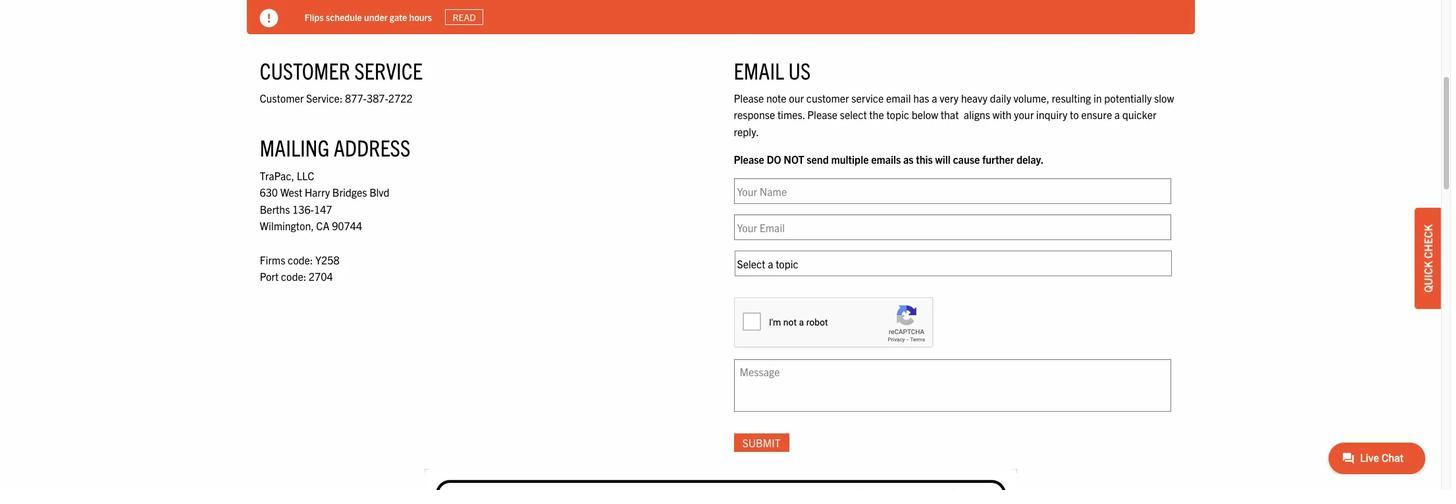 Task type: vqa. For each thing, say whether or not it's contained in the screenshot.
Code within the Steamship Line : On Lloyds Code : 9806043
no



Task type: locate. For each thing, give the bounding box(es) containing it.
0 vertical spatial code:
[[288, 253, 313, 267]]

heavy
[[962, 91, 988, 105]]

please note our customer service email has a very heavy daily volume, resulting in potentially slow response times. please select the topic below that  aligns with your inquiry to ensure a quicker reply.
[[734, 91, 1175, 138]]

code: right port
[[281, 270, 306, 283]]

llc
[[297, 169, 314, 182]]

1 vertical spatial please
[[808, 108, 838, 122]]

cause
[[954, 153, 980, 166]]

1 customer from the top
[[260, 56, 350, 84]]

90744
[[332, 220, 362, 233]]

this
[[916, 153, 933, 166]]

Message text field
[[734, 360, 1172, 413]]

387-
[[367, 91, 389, 105]]

0 vertical spatial please
[[734, 91, 764, 105]]

136-
[[293, 203, 314, 216]]

has
[[914, 91, 930, 105]]

2 customer from the top
[[260, 91, 304, 105]]

response
[[734, 108, 776, 122]]

delay.
[[1017, 153, 1044, 166]]

volume,
[[1014, 91, 1050, 105]]

please left do
[[734, 153, 765, 166]]

with
[[993, 108, 1012, 122]]

gate
[[390, 11, 407, 23]]

0 vertical spatial customer
[[260, 56, 350, 84]]

None submit
[[734, 434, 790, 453]]

2704
[[309, 270, 333, 283]]

code: up 2704
[[288, 253, 313, 267]]

west
[[280, 186, 302, 199]]

customer for customer service
[[260, 56, 350, 84]]

customer left service:
[[260, 91, 304, 105]]

please
[[734, 91, 764, 105], [808, 108, 838, 122], [734, 153, 765, 166]]

firms code:  y258 port code:  2704
[[260, 253, 340, 283]]

below
[[912, 108, 939, 122]]

a right the "has"
[[932, 91, 938, 105]]

a down potentially
[[1115, 108, 1121, 122]]

under
[[364, 11, 388, 23]]

quick check link
[[1416, 208, 1442, 309]]

please up response
[[734, 91, 764, 105]]

not
[[784, 153, 805, 166]]

your
[[1015, 108, 1034, 122]]

customer service
[[260, 56, 423, 84]]

Your Name text field
[[734, 179, 1172, 204]]

main content containing customer service
[[247, 28, 1195, 491]]

1 vertical spatial customer
[[260, 91, 304, 105]]

code:
[[288, 253, 313, 267], [281, 270, 306, 283]]

a
[[932, 91, 938, 105], [1115, 108, 1121, 122]]

please down 'customer'
[[808, 108, 838, 122]]

1 vertical spatial code:
[[281, 270, 306, 283]]

our
[[789, 91, 804, 105]]

check
[[1422, 224, 1436, 259]]

flips
[[305, 11, 324, 23]]

wilmington,
[[260, 220, 314, 233]]

please for not
[[734, 153, 765, 166]]

solid image
[[260, 9, 278, 28]]

877-
[[345, 91, 367, 105]]

reply.
[[734, 125, 759, 138]]

main content
[[247, 28, 1195, 491]]

2722
[[389, 91, 413, 105]]

quick check
[[1422, 224, 1436, 293]]

customer up service:
[[260, 56, 350, 84]]

1 horizontal spatial a
[[1115, 108, 1121, 122]]

mailing address
[[260, 133, 411, 162]]

slow
[[1155, 91, 1175, 105]]

bridges
[[333, 186, 367, 199]]

schedule
[[326, 11, 362, 23]]

2 vertical spatial please
[[734, 153, 765, 166]]

multiple
[[832, 153, 869, 166]]

customer
[[260, 56, 350, 84], [260, 91, 304, 105]]

0 vertical spatial a
[[932, 91, 938, 105]]

do
[[767, 153, 782, 166]]

1 vertical spatial a
[[1115, 108, 1121, 122]]



Task type: describe. For each thing, give the bounding box(es) containing it.
send
[[807, 153, 829, 166]]

ca
[[316, 220, 330, 233]]

read
[[453, 11, 476, 23]]

daily
[[990, 91, 1012, 105]]

to
[[1071, 108, 1079, 122]]

147
[[314, 203, 332, 216]]

berths
[[260, 203, 290, 216]]

service
[[852, 91, 884, 105]]

y258
[[316, 253, 340, 267]]

port
[[260, 270, 279, 283]]

us
[[789, 56, 811, 84]]

in
[[1094, 91, 1103, 105]]

read link
[[445, 9, 484, 25]]

potentially
[[1105, 91, 1152, 105]]

ensure
[[1082, 108, 1113, 122]]

address
[[334, 133, 411, 162]]

flips schedule under gate hours
[[305, 11, 432, 23]]

mailing
[[260, 133, 330, 162]]

0 horizontal spatial a
[[932, 91, 938, 105]]

please for our
[[734, 91, 764, 105]]

firms
[[260, 253, 285, 267]]

quicker
[[1123, 108, 1157, 122]]

hours
[[410, 11, 432, 23]]

topic
[[887, 108, 910, 122]]

630
[[260, 186, 278, 199]]

customer for customer service: 877-387-2722
[[260, 91, 304, 105]]

quick
[[1422, 261, 1436, 293]]

email us
[[734, 56, 811, 84]]

customer
[[807, 91, 850, 105]]

the
[[870, 108, 885, 122]]

resulting
[[1052, 91, 1092, 105]]

very
[[940, 91, 959, 105]]

select
[[840, 108, 867, 122]]

Your Email text field
[[734, 215, 1172, 241]]

customer service: 877-387-2722
[[260, 91, 413, 105]]

trapac,
[[260, 169, 294, 182]]

as
[[904, 153, 914, 166]]

emails
[[872, 153, 901, 166]]

times.
[[778, 108, 805, 122]]

please do not send multiple emails as this will cause further delay.
[[734, 153, 1044, 166]]

harry
[[305, 186, 330, 199]]

trapac, llc 630 west harry bridges blvd berths 136-147 wilmington, ca 90744
[[260, 169, 390, 233]]

that
[[941, 108, 959, 122]]

further
[[983, 153, 1015, 166]]

email
[[734, 56, 785, 84]]

note
[[767, 91, 787, 105]]

email
[[887, 91, 911, 105]]

blvd
[[370, 186, 390, 199]]

service:
[[306, 91, 343, 105]]

none submit inside main content
[[734, 434, 790, 453]]

inquiry
[[1037, 108, 1068, 122]]

will
[[936, 153, 951, 166]]

service
[[355, 56, 423, 84]]



